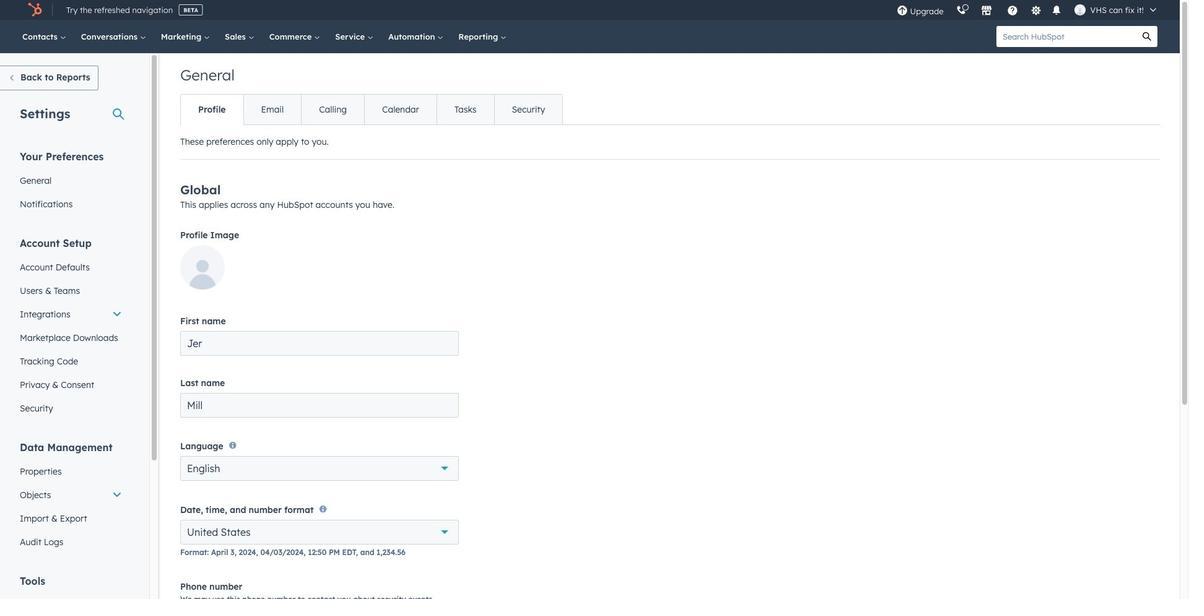 Task type: describe. For each thing, give the bounding box(es) containing it.
account setup element
[[12, 237, 129, 421]]

jer mill image
[[1074, 4, 1086, 15]]



Task type: locate. For each thing, give the bounding box(es) containing it.
None text field
[[180, 393, 459, 418]]

marketplaces image
[[981, 6, 992, 17]]

menu
[[890, 0, 1165, 20]]

data management element
[[12, 441, 129, 554]]

navigation
[[180, 94, 563, 125]]

your preferences element
[[12, 150, 129, 216]]

None text field
[[180, 331, 459, 356]]

Search HubSpot search field
[[997, 26, 1137, 47]]



Task type: vqa. For each thing, say whether or not it's contained in the screenshot.
Jer Mill Image
yes



